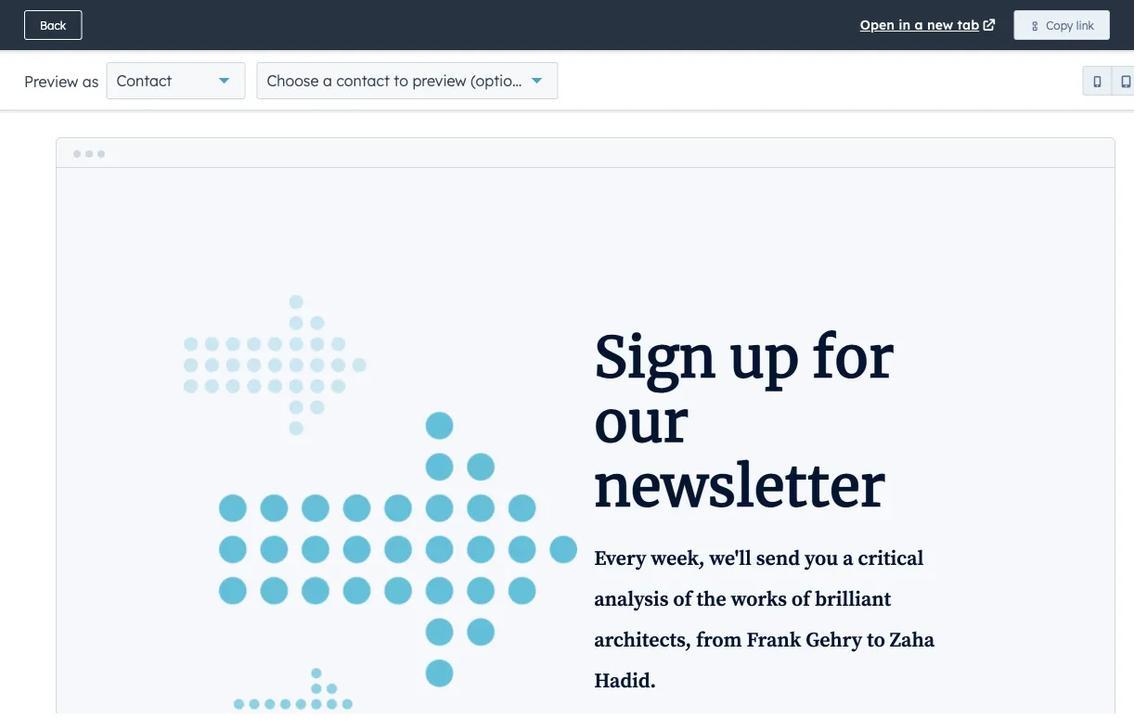 Task type: locate. For each thing, give the bounding box(es) containing it.
0 vertical spatial a
[[915, 17, 923, 33]]

a right choose
[[323, 71, 332, 90]]

tab list
[[48, 183, 401, 228]]

choose a contact to preview (optional) button
[[257, 62, 558, 99]]

page updated
[[104, 342, 191, 358]]

contact
[[116, 71, 172, 90]]

preview for preview
[[956, 19, 997, 33]]

back
[[40, 18, 66, 32]]

copy link
[[1047, 18, 1095, 32]]

link opens in a new window image
[[983, 20, 996, 33]]

0 vertical spatial preview
[[956, 19, 997, 33]]

1 vertical spatial preview
[[24, 72, 78, 91]]

in
[[899, 17, 911, 33]]

1 vertical spatial a
[[323, 71, 332, 90]]

click
[[200, 375, 227, 389]]

can't
[[71, 375, 98, 389]]

(optional)
[[471, 71, 539, 90]]

group
[[526, 59, 599, 91], [1057, 59, 1116, 91], [1083, 66, 1134, 96]]

a right the in
[[915, 17, 923, 33]]

text
[[113, 146, 152, 169]]

contact
[[336, 71, 390, 90]]

preview
[[956, 19, 997, 33], [24, 72, 78, 91]]

0 horizontal spatial preview
[[24, 72, 78, 91]]

preview left as
[[24, 72, 78, 91]]

open
[[860, 17, 895, 33]]

open in a new tab link
[[860, 14, 999, 36]]

1 horizontal spatial preview
[[956, 19, 997, 33]]

a
[[915, 17, 923, 33], [323, 71, 332, 90]]

0 horizontal spatial a
[[323, 71, 332, 90]]

preview right new
[[956, 19, 997, 33]]

preview as
[[24, 72, 99, 91]]

preview inside button
[[956, 19, 997, 33]]

autosaved
[[861, 18, 929, 34]]

updates?
[[148, 375, 197, 389]]



Task type: vqa. For each thing, say whether or not it's contained in the screenshot.
Choose a contact to preview (optional) "popup button"
yes



Task type: describe. For each thing, give the bounding box(es) containing it.
updated
[[139, 342, 191, 358]]

here
[[231, 375, 255, 389]]

rich
[[67, 146, 107, 169]]

click here button
[[200, 374, 255, 391]]

choose
[[267, 71, 319, 90]]

as
[[82, 72, 99, 91]]

back button
[[24, 10, 82, 40]]

group for the copy link button
[[1083, 66, 1134, 96]]

contents
[[67, 116, 116, 130]]

open in a new tab
[[860, 17, 980, 33]]

can't see your updates? click here
[[71, 375, 255, 389]]

page
[[104, 342, 135, 358]]

link opens in a new window image
[[983, 20, 996, 33]]

copy
[[1047, 18, 1074, 32]]

exit
[[25, 19, 45, 33]]

your
[[122, 375, 145, 389]]

choose a contact to preview (optional)
[[267, 71, 539, 90]]

link
[[1077, 18, 1095, 32]]

publish
[[1040, 19, 1077, 33]]

page updated tab panel
[[48, 228, 401, 718]]

1 horizontal spatial a
[[915, 17, 923, 33]]

a inside popup button
[[323, 71, 332, 90]]

preview button
[[940, 11, 1013, 41]]

exit link
[[9, 11, 61, 41]]

see
[[101, 375, 119, 389]]

copy link button
[[1014, 10, 1110, 40]]

preview
[[413, 71, 467, 90]]

rich text
[[67, 146, 152, 169]]

tab
[[958, 17, 980, 33]]

to
[[394, 71, 408, 90]]

preview for preview as
[[24, 72, 78, 91]]

publish button
[[1024, 11, 1093, 41]]

contact button
[[106, 62, 245, 99]]

group for preview button
[[1057, 59, 1116, 91]]

contents button
[[67, 116, 116, 130]]

publish group
[[1024, 11, 1116, 41]]

new
[[927, 17, 954, 33]]

autosaved button
[[861, 15, 929, 37]]



